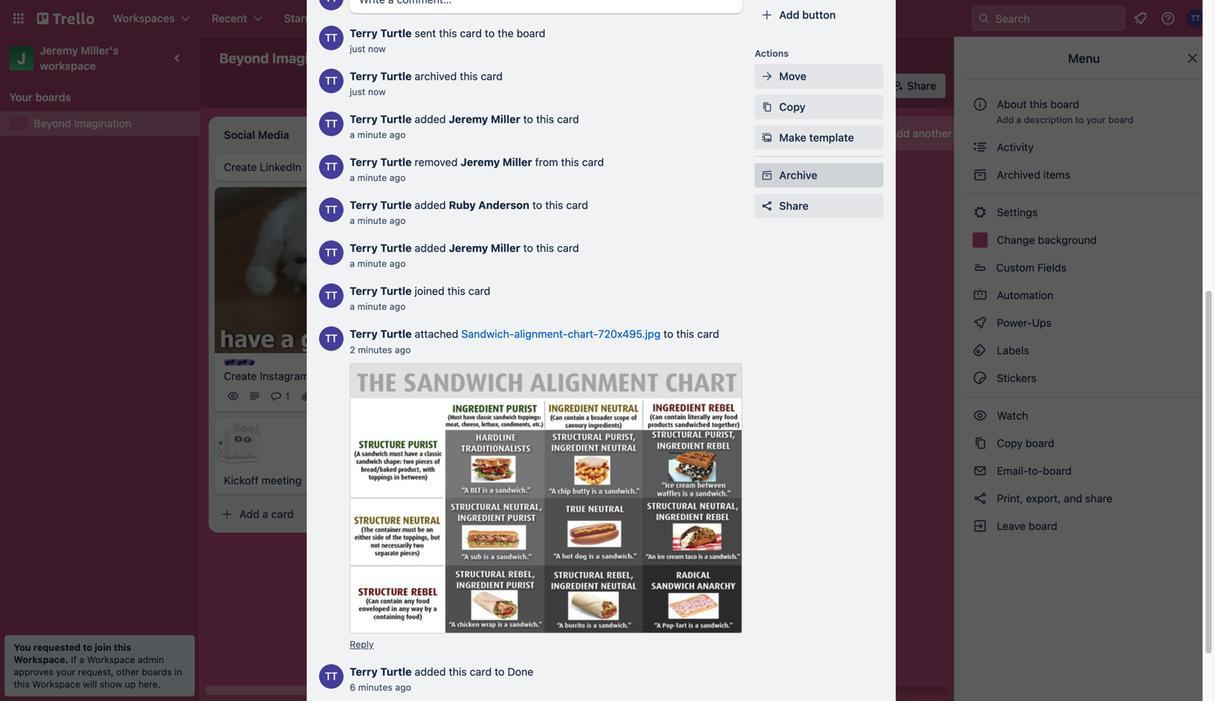 Task type: describe. For each thing, give the bounding box(es) containing it.
this inside if a workspace admin approves your request, other boards in this workspace will show up here.
[[14, 679, 30, 690]]

actions
[[755, 48, 789, 59]]

2 terry turtle added jeremy miller to this card a minute ago from the top
[[350, 242, 579, 269]]

background
[[1038, 234, 1097, 246]]

terry turtle (terryturtle) image for archived this card
[[319, 69, 344, 93]]

sm image for labels
[[973, 343, 988, 358]]

done
[[508, 666, 534, 678]]

thoughts
[[457, 160, 500, 171]]

jeremy miller (jeremymiller198) image
[[387, 387, 405, 406]]

0 vertical spatial 1
[[700, 322, 704, 333]]

6 minutes ago link
[[350, 682, 411, 693]]

add for add another list button
[[890, 127, 910, 140]]

card inside terry turtle joined this card a minute ago
[[469, 285, 491, 297]]

create button
[[445, 6, 497, 31]]

power-ups link
[[964, 311, 1205, 335]]

back to home image
[[37, 6, 94, 31]]

other
[[116, 667, 139, 678]]

print, export, and share
[[994, 492, 1113, 505]]

activity link
[[964, 135, 1205, 160]]

your
[[9, 91, 33, 104]]

copy for copy
[[780, 101, 806, 113]]

1 vertical spatial workspace
[[32, 679, 80, 690]]

a inside if a workspace admin approves your request, other boards in this workspace will show up here.
[[79, 655, 84, 665]]

color: bold red, title: "thoughts" element
[[442, 160, 500, 171]]

a inside terry turtle added ruby anderson to this card a minute ago
[[350, 215, 355, 226]]

terry inside terry turtle archived this card just now
[[350, 70, 378, 82]]

1 vertical spatial 1
[[570, 354, 574, 365]]

custom fields button
[[964, 256, 1205, 280]]

from
[[535, 156, 558, 168]]

now inside terry turtle sent this card to the board just now
[[368, 43, 386, 54]]

add for the right add a card button
[[675, 390, 696, 402]]

ago inside terry turtle added this card to done 6 minutes ago
[[395, 682, 411, 693]]

turtle for just now link related to archived this card
[[380, 70, 412, 82]]

this inside terry turtle removed jeremy miller from this card a minute ago
[[561, 156, 579, 168]]

sm image for activity
[[973, 140, 988, 155]]

a inside terry turtle joined this card a minute ago
[[350, 301, 355, 312]]

added for 6 minutes ago link
[[415, 666, 446, 678]]

card inside terry turtle archived this card just now
[[481, 70, 503, 82]]

720x495.jpg
[[598, 328, 661, 340]]

settings link
[[964, 200, 1205, 225]]

joined
[[415, 285, 445, 297]]

removed
[[415, 156, 458, 168]]

a down kickoff meeting
[[263, 508, 268, 521]]

power-
[[997, 317, 1032, 329]]

leftover pie link
[[660, 355, 838, 370]]

card inside terry turtle attached sandwich-alignment-chart-720x495.jpg to this card 2 minutes ago
[[698, 328, 720, 340]]

up
[[125, 679, 136, 690]]

ups
[[1032, 317, 1052, 329]]

thoughts thinking
[[442, 160, 500, 183]]

requested
[[33, 642, 81, 653]]

watch
[[994, 409, 1032, 422]]

kickoff
[[224, 474, 259, 487]]

create instagram
[[224, 370, 309, 383]]

a up create linkedin link
[[350, 129, 355, 140]]

minute inside terry turtle added ruby anderson to this card a minute ago
[[358, 215, 387, 226]]

email-to-board
[[994, 465, 1072, 477]]

to down anderson
[[524, 242, 533, 254]]

board up activity link
[[1109, 114, 1134, 125]]

you requested to join this workspace.
[[14, 642, 131, 665]]

just inside terry turtle sent this card to the board just now
[[350, 43, 366, 54]]

make template
[[780, 131, 854, 144]]

primary element
[[0, 0, 1215, 37]]

sm image inside make template link
[[760, 130, 775, 145]]

print,
[[997, 492, 1024, 505]]

to inside terry turtle added ruby anderson to this card a minute ago
[[533, 199, 543, 211]]

another
[[913, 127, 953, 140]]

1 vertical spatial share
[[780, 200, 809, 212]]

ruby anderson (rubyanderson7) image
[[801, 318, 820, 336]]

to inside terry turtle added this card to done 6 minutes ago
[[495, 666, 505, 678]]

6
[[350, 682, 356, 693]]

this inside terry turtle attached sandwich-alignment-chart-720x495.jpg to this card 2 minutes ago
[[677, 328, 695, 340]]

create linkedin link
[[224, 160, 402, 175]]

leave board link
[[964, 514, 1205, 539]]

leave
[[997, 520, 1026, 533]]

miller's
[[81, 44, 119, 57]]

add another list
[[890, 127, 970, 140]]

sm image for power-ups
[[973, 315, 988, 331]]

move link
[[755, 64, 884, 89]]

export,
[[1027, 492, 1061, 505]]

a inside terry turtle removed jeremy miller from this card a minute ago
[[350, 172, 355, 183]]

5 a minute ago link from the top
[[350, 301, 406, 312]]

workspace.
[[14, 655, 68, 665]]

alignment-
[[514, 328, 568, 340]]

card inside terry turtle added this card to done 6 minutes ago
[[470, 666, 492, 678]]

jeremy down terry turtle added ruby anderson to this card a minute ago
[[449, 242, 488, 254]]

instagram
[[260, 370, 309, 383]]

reply
[[350, 639, 374, 650]]

if
[[71, 655, 77, 665]]

your inside if a workspace admin approves your request, other boards in this workspace will show up here.
[[56, 667, 75, 678]]

0 vertical spatial share
[[908, 79, 937, 92]]

thinking
[[442, 170, 484, 183]]

menu
[[1069, 51, 1101, 66]]

minutes inside terry turtle added this card to done 6 minutes ago
[[358, 682, 393, 693]]

j
[[17, 49, 26, 67]]

power-ups
[[994, 317, 1055, 329]]

star or unstar board image
[[367, 52, 379, 64]]

1 vertical spatial the
[[505, 333, 521, 346]]

open information menu image
[[1161, 11, 1176, 26]]

this inside you requested to join this workspace.
[[114, 642, 131, 653]]

leave board
[[994, 520, 1058, 533]]

copy board link
[[964, 431, 1205, 456]]

1 horizontal spatial workspace
[[87, 655, 135, 665]]

1 vertical spatial ruby anderson (rubyanderson7) image
[[605, 372, 623, 390]]

email-
[[997, 465, 1029, 477]]

compliment the chef
[[442, 333, 547, 346]]

minute inside terry turtle joined this card a minute ago
[[358, 301, 387, 312]]

labels link
[[964, 338, 1205, 363]]

terry turtle (terryturtle) image for added
[[319, 198, 344, 222]]

terry turtle (terryturtle) image for added this card to done
[[319, 665, 344, 689]]

to inside you requested to join this workspace.
[[83, 642, 92, 653]]

dec 31
[[482, 354, 512, 365]]

ago inside terry turtle removed jeremy miller from this card a minute ago
[[390, 172, 406, 183]]

change background
[[994, 234, 1097, 246]]

4
[[538, 354, 544, 365]]

your inside about this board add a description to your board
[[1087, 114, 1106, 125]]

a down the dec 31 option
[[480, 410, 486, 422]]

request,
[[78, 667, 114, 678]]

jeremy miller (jeremymiller198) image for bottommost ruby anderson (rubyanderson7) image
[[583, 372, 602, 390]]

to inside about this board add a description to your board
[[1076, 114, 1085, 125]]

copy link
[[755, 95, 884, 119]]

create for create instagram
[[224, 370, 257, 383]]

sm image for print, export, and share
[[973, 491, 988, 506]]

card inside terry turtle removed jeremy miller from this card a minute ago
[[582, 156, 604, 168]]

print, export, and share link
[[964, 486, 1205, 511]]

stickers
[[994, 372, 1037, 384]]

terry turtle (terryturtle) image for removed
[[319, 155, 344, 179]]

imagination inside text box
[[272, 50, 350, 66]]

this inside terry turtle sent this card to the board just now
[[439, 27, 457, 40]]

dec
[[482, 354, 499, 365]]

settings
[[994, 206, 1038, 219]]

ruby
[[449, 199, 476, 211]]

button
[[803, 8, 836, 21]]

this inside terry turtle archived this card just now
[[460, 70, 478, 82]]

minute inside terry turtle removed jeremy miller from this card a minute ago
[[358, 172, 387, 183]]

automation link
[[964, 283, 1205, 308]]

2 vertical spatial 1
[[285, 391, 290, 402]]

edit card image
[[827, 160, 839, 173]]

show
[[100, 679, 122, 690]]

1 a minute ago link from the top
[[350, 129, 406, 140]]

added for first a minute ago link
[[415, 113, 446, 125]]

fields
[[1038, 261, 1067, 274]]

change
[[997, 234, 1036, 246]]

search image
[[978, 12, 991, 25]]

jeremy miller's workspace
[[40, 44, 121, 72]]

just inside terry turtle archived this card just now
[[350, 86, 366, 97]]

reply link
[[350, 639, 374, 650]]

workspace
[[40, 59, 96, 72]]

create from template… image for add a card button to the left
[[393, 509, 405, 521]]

turtle for 2nd a minute ago link from the top of the page
[[380, 156, 412, 168]]

in
[[174, 667, 182, 678]]

add for add a card button to the left
[[239, 508, 260, 521]]

template
[[810, 131, 854, 144]]

add button
[[780, 8, 836, 21]]

archived items
[[994, 168, 1071, 181]]

a down pie
[[698, 390, 704, 402]]

add for add a card button to the middle
[[457, 410, 478, 422]]



Task type: locate. For each thing, give the bounding box(es) containing it.
jeremy inside terry turtle removed jeremy miller from this card a minute ago
[[461, 156, 500, 168]]

turtle for fifth a minute ago link from the top of the page
[[380, 285, 412, 297]]

1 horizontal spatial copy
[[997, 437, 1023, 450]]

create up terry turtle sent this card to the board just now
[[454, 12, 488, 25]]

add a card button down kickoff meeting link
[[215, 502, 387, 527]]

0 horizontal spatial add a card button
[[215, 502, 387, 527]]

terry turtle attached sandwich-alignment-chart-720x495.jpg to this card 2 minutes ago
[[350, 328, 722, 355]]

1 turtle from the top
[[380, 27, 412, 40]]

sm image for stickers
[[973, 371, 988, 386]]

leftover
[[660, 356, 701, 369]]

share button up add another list
[[886, 74, 946, 98]]

sm image
[[760, 130, 775, 145], [973, 140, 988, 155], [973, 167, 988, 183], [973, 491, 988, 506]]

0 horizontal spatial workspace
[[32, 679, 80, 690]]

add button button
[[755, 3, 884, 27]]

meeting
[[262, 474, 302, 487]]

the inside terry turtle sent this card to the board just now
[[498, 27, 514, 40]]

miller up the thinking link
[[503, 156, 532, 168]]

just now link for archived this card
[[350, 86, 386, 97]]

jeremy up thinking
[[461, 156, 500, 168]]

added inside terry turtle added ruby anderson to this card a minute ago
[[415, 199, 446, 211]]

turtle up 2 minutes ago link at left
[[380, 328, 412, 340]]

beyond
[[219, 50, 269, 66], [34, 117, 71, 130]]

turtle left sent
[[380, 27, 412, 40]]

create from template… image
[[611, 410, 623, 422], [393, 509, 405, 521]]

a down about
[[1017, 114, 1022, 125]]

jeremy up 'color: bold red, title: "thoughts"' element
[[449, 113, 488, 125]]

miller inside terry turtle removed jeremy miller from this card a minute ago
[[503, 156, 532, 168]]

terry turtle added jeremy miller to this card a minute ago up 'color: bold red, title: "thoughts"' element
[[350, 113, 579, 140]]

1 vertical spatial beyond imagination
[[34, 117, 131, 130]]

turtle inside terry turtle sent this card to the board just now
[[380, 27, 412, 40]]

2 horizontal spatial add a card button
[[651, 384, 823, 409]]

0 vertical spatial minutes
[[358, 345, 392, 355]]

terry inside terry turtle added this card to done 6 minutes ago
[[350, 666, 378, 678]]

card inside terry turtle sent this card to the board just now
[[460, 27, 482, 40]]

1 up pie
[[700, 322, 704, 333]]

sm image left the "archived"
[[973, 167, 988, 183]]

4 a minute ago link from the top
[[350, 258, 406, 269]]

2 horizontal spatial add a card
[[675, 390, 730, 402]]

to up activity link
[[1076, 114, 1085, 125]]

add down about
[[997, 114, 1014, 125]]

turtle left removed
[[380, 156, 412, 168]]

to inside terry turtle sent this card to the board just now
[[485, 27, 495, 40]]

1 horizontal spatial 1
[[570, 354, 574, 365]]

now inside terry turtle archived this card just now
[[368, 86, 386, 97]]

4 turtle from the top
[[380, 156, 412, 168]]

a right if
[[79, 655, 84, 665]]

add down leftover pie
[[675, 390, 696, 402]]

1 vertical spatial minutes
[[358, 682, 393, 693]]

workspace down approves
[[32, 679, 80, 690]]

a down create linkedin link
[[350, 215, 355, 226]]

1 vertical spatial boards
[[142, 667, 172, 678]]

and
[[1064, 492, 1083, 505]]

items
[[1044, 168, 1071, 181]]

0 vertical spatial your
[[1087, 114, 1106, 125]]

to left "join"
[[83, 642, 92, 653]]

2 just now link from the top
[[350, 86, 386, 97]]

0 vertical spatial share button
[[886, 74, 946, 98]]

create left linkedin
[[224, 161, 257, 173]]

workspace
[[87, 655, 135, 665], [32, 679, 80, 690]]

Dec 31 checkbox
[[463, 350, 516, 369]]

custom fields
[[997, 261, 1067, 274]]

0 horizontal spatial add a card
[[239, 508, 294, 521]]

copy board
[[994, 437, 1055, 450]]

to inside terry turtle attached sandwich-alignment-chart-720x495.jpg to this card 2 minutes ago
[[664, 328, 674, 340]]

beyond inside beyond imagination link
[[34, 117, 71, 130]]

1 now from the top
[[368, 43, 386, 54]]

boards inside if a workspace admin approves your request, other boards in this workspace will show up here.
[[142, 667, 172, 678]]

to left done
[[495, 666, 505, 678]]

turtle inside terry turtle archived this card just now
[[380, 70, 412, 82]]

terry turtle added jeremy miller to this card a minute ago
[[350, 113, 579, 140], [350, 242, 579, 269]]

terry turtle added this card to done 6 minutes ago
[[350, 666, 534, 693]]

0 horizontal spatial beyond
[[34, 117, 71, 130]]

3 minute from the top
[[358, 215, 387, 226]]

move
[[780, 70, 807, 82]]

terry turtle (terryturtle) image
[[319, 0, 344, 10], [1187, 9, 1205, 28], [319, 112, 344, 136], [319, 241, 344, 265], [319, 284, 344, 308], [780, 318, 798, 336], [319, 327, 344, 351], [562, 372, 580, 390], [365, 387, 384, 406]]

1 horizontal spatial boards
[[142, 667, 172, 678]]

boards down admin
[[142, 667, 172, 678]]

7 turtle from the top
[[380, 285, 412, 297]]

imagination down your boards with 1 items element at the top of page
[[74, 117, 131, 130]]

boards right your
[[35, 91, 71, 104]]

1 minute from the top
[[358, 129, 387, 140]]

add inside about this board add a description to your board
[[997, 114, 1014, 125]]

1 vertical spatial just now link
[[350, 86, 386, 97]]

sm image right the list
[[973, 140, 988, 155]]

0 vertical spatial jeremy miller (jeremymiller198) image
[[840, 75, 861, 97]]

ago inside terry turtle attached sandwich-alignment-chart-720x495.jpg to this card 2 minutes ago
[[395, 345, 411, 355]]

board up description
[[1051, 98, 1080, 110]]

attached
[[415, 328, 459, 340]]

share button down archive link
[[755, 194, 884, 218]]

add a card button down 31
[[433, 404, 605, 429]]

sm image inside 'move' link
[[760, 69, 775, 84]]

1 vertical spatial terry turtle added jeremy miller to this card a minute ago
[[350, 242, 579, 269]]

3 a minute ago link from the top
[[350, 215, 406, 226]]

sm image inside activity link
[[973, 140, 988, 155]]

copy inside copy link
[[780, 101, 806, 113]]

1 horizontal spatial imagination
[[272, 50, 350, 66]]

0 vertical spatial beyond imagination
[[219, 50, 350, 66]]

4 minute from the top
[[358, 258, 387, 269]]

1 horizontal spatial add a card button
[[433, 404, 605, 429]]

terry turtle archived this card just now
[[350, 70, 503, 97]]

workspace down "join"
[[87, 655, 135, 665]]

admin
[[138, 655, 164, 665]]

just now link for sent this card to the board
[[350, 43, 386, 54]]

sm image inside settings link
[[973, 205, 988, 220]]

1 horizontal spatial share button
[[886, 74, 946, 98]]

minutes right 2
[[358, 345, 392, 355]]

1 horizontal spatial share
[[908, 79, 937, 92]]

2
[[350, 345, 355, 355]]

here.
[[138, 679, 161, 690]]

1 just now link from the top
[[350, 43, 386, 54]]

filters
[[773, 79, 804, 92]]

add left button at the right
[[780, 8, 800, 21]]

2 terry from the top
[[350, 70, 378, 82]]

create from template… image for add a card button to the middle
[[611, 410, 623, 422]]

turtle inside terry turtle added ruby anderson to this card a minute ago
[[380, 199, 412, 211]]

create inside button
[[454, 12, 488, 25]]

create for create
[[454, 12, 488, 25]]

compliment
[[442, 333, 502, 346]]

a up terry turtle joined this card a minute ago
[[350, 258, 355, 269]]

imagination
[[272, 50, 350, 66], [74, 117, 131, 130]]

sm image for settings
[[973, 205, 988, 220]]

2 vertical spatial add a card
[[239, 508, 294, 521]]

ruby anderson (rubyanderson7) image
[[860, 75, 881, 97], [605, 372, 623, 390]]

turtle for third a minute ago link from the bottom of the page
[[380, 199, 412, 211]]

add down the dec 31 option
[[457, 410, 478, 422]]

sm image inside copy link
[[760, 99, 775, 115]]

1 terry turtle added jeremy miller to this card a minute ago from the top
[[350, 113, 579, 140]]

description
[[1025, 114, 1073, 125]]

jeremy inside jeremy miller's workspace
[[40, 44, 78, 57]]

1 vertical spatial imagination
[[74, 117, 131, 130]]

this inside terry turtle added this card to done 6 minutes ago
[[449, 666, 467, 678]]

archived
[[415, 70, 457, 82]]

approves
[[14, 667, 54, 678]]

0 vertical spatial workspace
[[87, 655, 135, 665]]

terry turtle added ruby anderson to this card a minute ago
[[350, 199, 588, 226]]

turtle inside terry turtle attached sandwich-alignment-chart-720x495.jpg to this card 2 minutes ago
[[380, 328, 412, 340]]

2 a minute ago link from the top
[[350, 172, 406, 183]]

2 minute from the top
[[358, 172, 387, 183]]

turtle for 2nd a minute ago link from the bottom
[[380, 242, 412, 254]]

terry turtle added jeremy miller to this card a minute ago down terry turtle added ruby anderson to this card a minute ago
[[350, 242, 579, 269]]

turtle for 6 minutes ago link
[[380, 666, 412, 678]]

turtle inside terry turtle joined this card a minute ago
[[380, 285, 412, 297]]

a up 2
[[350, 301, 355, 312]]

0 vertical spatial miller
[[491, 113, 521, 125]]

ruby anderson (rubyanderson7) image down "720x495.jpg"
[[605, 372, 623, 390]]

sm image inside stickers link
[[973, 371, 988, 386]]

archived items link
[[964, 163, 1205, 187]]

sm image inside the copy board link
[[973, 436, 988, 451]]

0 vertical spatial create
[[454, 12, 488, 25]]

0 vertical spatial boards
[[35, 91, 71, 104]]

0 horizontal spatial boards
[[35, 91, 71, 104]]

0 horizontal spatial ruby anderson (rubyanderson7) image
[[605, 372, 623, 390]]

ruby anderson (rubyanderson7) image up make template link
[[860, 75, 881, 97]]

1 vertical spatial miller
[[503, 156, 532, 168]]

stickers link
[[964, 366, 1205, 391]]

3 turtle from the top
[[380, 113, 412, 125]]

turtle inside terry turtle removed jeremy miller from this card a minute ago
[[380, 156, 412, 168]]

2 added from the top
[[415, 199, 446, 211]]

labels
[[994, 344, 1030, 357]]

about
[[997, 98, 1027, 110]]

add a card down kickoff meeting
[[239, 508, 294, 521]]

1 added from the top
[[415, 113, 446, 125]]

6 turtle from the top
[[380, 242, 412, 254]]

2 vertical spatial miller
[[491, 242, 521, 254]]

create for create linkedin
[[224, 161, 257, 173]]

1 vertical spatial just
[[350, 86, 366, 97]]

the up 31
[[505, 333, 521, 346]]

jeremy miller (jeremymiller198) image up template
[[840, 75, 861, 97]]

a minute ago link
[[350, 129, 406, 140], [350, 172, 406, 183], [350, 215, 406, 226], [350, 258, 406, 269], [350, 301, 406, 312]]

just now link down star or unstar board image
[[350, 86, 386, 97]]

archive
[[780, 169, 818, 181]]

add a card for add a card button to the left
[[239, 508, 294, 521]]

the right create button
[[498, 27, 514, 40]]

turtle left the archived
[[380, 70, 412, 82]]

your down if
[[56, 667, 75, 678]]

sm image inside power-ups link
[[973, 315, 988, 331]]

0 vertical spatial terry turtle added jeremy miller to this card a minute ago
[[350, 113, 579, 140]]

share down "archive"
[[780, 200, 809, 212]]

0 horizontal spatial copy
[[780, 101, 806, 113]]

create linkedin
[[224, 161, 301, 173]]

0 vertical spatial now
[[368, 43, 386, 54]]

turtle for first a minute ago link
[[380, 113, 412, 125]]

1 vertical spatial add a card
[[457, 410, 512, 422]]

1 vertical spatial share button
[[755, 194, 884, 218]]

0 horizontal spatial 1
[[285, 391, 290, 402]]

sm image for leave board
[[973, 519, 988, 534]]

1 horizontal spatial create from template… image
[[611, 410, 623, 422]]

1 horizontal spatial your
[[1087, 114, 1106, 125]]

to down the thinking link
[[533, 199, 543, 211]]

2 just from the top
[[350, 86, 366, 97]]

turtle for just now link corresponding to sent this card to the board
[[380, 27, 412, 40]]

pie
[[704, 356, 719, 369]]

you
[[14, 642, 31, 653]]

sm image inside automation link
[[973, 288, 988, 303]]

8 terry from the top
[[350, 328, 378, 340]]

automation
[[994, 289, 1054, 302]]

to right sent
[[485, 27, 495, 40]]

miller up thoughts in the top left of the page
[[491, 113, 521, 125]]

copy for copy board
[[997, 437, 1023, 450]]

9 turtle from the top
[[380, 666, 412, 678]]

sm image inside labels link
[[973, 343, 988, 358]]

0 vertical spatial just now link
[[350, 43, 386, 54]]

1 down instagram
[[285, 391, 290, 402]]

a inside about this board add a description to your board
[[1017, 114, 1022, 125]]

beyond imagination link
[[34, 116, 190, 131]]

miller
[[491, 113, 521, 125], [503, 156, 532, 168], [491, 242, 521, 254]]

your boards with 1 items element
[[9, 88, 183, 107]]

board down export,
[[1029, 520, 1058, 533]]

31
[[502, 354, 512, 365]]

board up print, export, and share
[[1043, 465, 1072, 477]]

turtle up 6 minutes ago link
[[380, 666, 412, 678]]

1 horizontal spatial beyond imagination
[[219, 50, 350, 66]]

beyond inside 'beyond imagination' text box
[[219, 50, 269, 66]]

copy down "filters"
[[780, 101, 806, 113]]

8 turtle from the top
[[380, 328, 412, 340]]

added for 2nd a minute ago link from the bottom
[[415, 242, 446, 254]]

ago inside terry turtle joined this card a minute ago
[[390, 301, 406, 312]]

0 vertical spatial the
[[498, 27, 514, 40]]

now up terry turtle archived this card just now
[[368, 43, 386, 54]]

sm image for watch
[[973, 408, 988, 424]]

card inside terry turtle added ruby anderson to this card a minute ago
[[566, 199, 588, 211]]

sm image inside archived items link
[[973, 167, 988, 183]]

sm image inside email-to-board link
[[973, 463, 988, 479]]

sm image inside watch link
[[973, 408, 988, 424]]

imagination left star or unstar board image
[[272, 50, 350, 66]]

1 horizontal spatial add a card
[[457, 410, 512, 422]]

this inside about this board add a description to your board
[[1030, 98, 1048, 110]]

minute
[[358, 129, 387, 140], [358, 172, 387, 183], [358, 215, 387, 226], [358, 258, 387, 269], [358, 301, 387, 312]]

added
[[415, 113, 446, 125], [415, 199, 446, 211], [415, 242, 446, 254], [415, 666, 446, 678]]

1 vertical spatial jeremy miller (jeremymiller198) image
[[823, 318, 841, 336]]

turtle
[[380, 27, 412, 40], [380, 70, 412, 82], [380, 113, 412, 125], [380, 156, 412, 168], [380, 199, 412, 211], [380, 242, 412, 254], [380, 285, 412, 297], [380, 328, 412, 340], [380, 666, 412, 678]]

share up add another list
[[908, 79, 937, 92]]

1 vertical spatial copy
[[997, 437, 1023, 450]]

turtle inside terry turtle added this card to done 6 minutes ago
[[380, 666, 412, 678]]

sm image left print,
[[973, 491, 988, 506]]

0 vertical spatial ruby anderson (rubyanderson7) image
[[860, 75, 881, 97]]

0 horizontal spatial share
[[780, 200, 809, 212]]

jeremy miller (jeremymiller198) image right ruby anderson (rubyanderson7) icon on the right top of the page
[[823, 318, 841, 336]]

0 vertical spatial copy
[[780, 101, 806, 113]]

board up to-
[[1026, 437, 1055, 450]]

1 vertical spatial create
[[224, 161, 257, 173]]

turtle left joined
[[380, 285, 412, 297]]

3 added from the top
[[415, 242, 446, 254]]

jeremy miller (jeremymiller198) image down chart-
[[583, 372, 602, 390]]

5 minute from the top
[[358, 301, 387, 312]]

sm image inside archive link
[[760, 168, 775, 183]]

color: purple, title: none image
[[224, 360, 255, 366]]

2 turtle from the top
[[380, 70, 412, 82]]

this inside terry turtle added ruby anderson to this card a minute ago
[[545, 199, 564, 211]]

terry turtle (terryturtle) image for sent this card to the board
[[319, 26, 344, 50]]

this inside terry turtle joined this card a minute ago
[[448, 285, 466, 297]]

0 horizontal spatial imagination
[[74, 117, 131, 130]]

0 horizontal spatial your
[[56, 667, 75, 678]]

0 vertical spatial add a card
[[675, 390, 730, 402]]

kickoff meeting
[[224, 474, 302, 487]]

2 now from the top
[[368, 86, 386, 97]]

5 turtle from the top
[[380, 199, 412, 211]]

turtle left ruby
[[380, 199, 412, 211]]

0 vertical spatial beyond
[[219, 50, 269, 66]]

0 horizontal spatial beyond imagination
[[34, 117, 131, 130]]

add left 'another'
[[890, 127, 910, 140]]

0 notifications image
[[1132, 9, 1150, 28]]

jeremy miller (jeremymiller198) image
[[840, 75, 861, 97], [823, 318, 841, 336], [583, 372, 602, 390]]

sm image inside leave board link
[[973, 519, 988, 534]]

0 horizontal spatial share button
[[755, 194, 884, 218]]

jeremy miller (jeremymiller198) image for the topmost ruby anderson (rubyanderson7) image
[[840, 75, 861, 97]]

board right create button
[[517, 27, 546, 40]]

2 vertical spatial create
[[224, 370, 257, 383]]

0 horizontal spatial create from template… image
[[393, 509, 405, 521]]

add down kickoff
[[239, 508, 260, 521]]

if a workspace admin approves your request, other boards in this workspace will show up here.
[[14, 655, 182, 690]]

create instagram link
[[224, 369, 402, 384]]

ago
[[390, 129, 406, 140], [390, 172, 406, 183], [390, 215, 406, 226], [390, 258, 406, 269], [390, 301, 406, 312], [395, 345, 411, 355], [395, 682, 411, 693]]

9 terry from the top
[[350, 666, 378, 678]]

1 vertical spatial create from template… image
[[393, 509, 405, 521]]

chart-
[[568, 328, 598, 340]]

make
[[780, 131, 807, 144]]

minutes inside terry turtle attached sandwich-alignment-chart-720x495.jpg to this card 2 minutes ago
[[358, 345, 392, 355]]

1 terry from the top
[[350, 27, 378, 40]]

a right linkedin
[[350, 172, 355, 183]]

turtle up terry turtle joined this card a minute ago
[[380, 242, 412, 254]]

boards
[[35, 91, 71, 104], [142, 667, 172, 678]]

Search field
[[991, 7, 1125, 30]]

5 terry from the top
[[350, 199, 378, 211]]

sm image left make
[[760, 130, 775, 145]]

1 down sandwich-alignment-chart-720x495.jpg link
[[570, 354, 574, 365]]

6 terry from the top
[[350, 242, 378, 254]]

terry inside terry turtle joined this card a minute ago
[[350, 285, 378, 297]]

1 just from the top
[[350, 43, 366, 54]]

change background link
[[964, 228, 1205, 252]]

terry turtle sent this card to the board just now
[[350, 27, 546, 54]]

2 minutes ago link
[[350, 345, 411, 355]]

terry turtle removed jeremy miller from this card a minute ago
[[350, 156, 604, 183]]

1 horizontal spatial ruby anderson (rubyanderson7) image
[[860, 75, 881, 97]]

add a card down the dec 31 option
[[457, 410, 512, 422]]

jeremy up the workspace
[[40, 44, 78, 57]]

1 vertical spatial beyond
[[34, 117, 71, 130]]

add
[[780, 8, 800, 21], [997, 114, 1014, 125], [890, 127, 910, 140], [675, 390, 696, 402], [457, 410, 478, 422], [239, 508, 260, 521]]

sm image for email-to-board
[[973, 463, 988, 479]]

to
[[485, 27, 495, 40], [524, 113, 533, 125], [1076, 114, 1085, 125], [533, 199, 543, 211], [524, 242, 533, 254], [664, 328, 674, 340], [83, 642, 92, 653], [495, 666, 505, 678]]

terry inside terry turtle attached sandwich-alignment-chart-720x495.jpg to this card 2 minutes ago
[[350, 328, 378, 340]]

0 vertical spatial create from template… image
[[611, 410, 623, 422]]

0 vertical spatial imagination
[[272, 50, 350, 66]]

your up activity link
[[1087, 114, 1106, 125]]

2 vertical spatial jeremy miller (jeremymiller198) image
[[583, 372, 602, 390]]

beyond imagination
[[219, 50, 350, 66], [34, 117, 131, 130]]

miller down anderson
[[491, 242, 521, 254]]

terry inside terry turtle sent this card to the board just now
[[350, 27, 378, 40]]

just now link up terry turtle archived this card just now
[[350, 43, 386, 54]]

ago inside terry turtle added ruby anderson to this card a minute ago
[[390, 215, 406, 226]]

4 added from the top
[[415, 666, 446, 678]]

sm image for copy board
[[973, 436, 988, 451]]

sandwich-
[[462, 328, 515, 340]]

1 horizontal spatial beyond
[[219, 50, 269, 66]]

add a card for the right add a card button
[[675, 390, 730, 402]]

1 vertical spatial your
[[56, 667, 75, 678]]

copy up email-
[[997, 437, 1023, 450]]

to up leftover
[[664, 328, 674, 340]]

sm image for archived items
[[973, 167, 988, 183]]

email-to-board link
[[964, 459, 1205, 483]]

3 terry from the top
[[350, 113, 378, 125]]

add a card button down leftover pie link
[[651, 384, 823, 409]]

add another list button
[[862, 117, 1071, 150]]

add a card down pie
[[675, 390, 730, 402]]

minutes right 6
[[358, 682, 393, 693]]

added inside terry turtle added this card to done 6 minutes ago
[[415, 666, 446, 678]]

Board name text field
[[212, 46, 358, 71]]

terry turtle (terryturtle) image
[[319, 26, 344, 50], [319, 69, 344, 93], [820, 75, 842, 97], [319, 155, 344, 179], [319, 198, 344, 222], [319, 665, 344, 689]]

leftover pie
[[660, 356, 719, 369]]

terry inside terry turtle removed jeremy miller from this card a minute ago
[[350, 156, 378, 168]]

board inside terry turtle sent this card to the board just now
[[517, 27, 546, 40]]

add a card for add a card button to the middle
[[457, 410, 512, 422]]

0 vertical spatial just
[[350, 43, 366, 54]]

list
[[955, 127, 970, 140]]

4 terry from the top
[[350, 156, 378, 168]]

filters button
[[749, 74, 809, 98]]

terry inside terry turtle added ruby anderson to this card a minute ago
[[350, 199, 378, 211]]

archived
[[997, 168, 1041, 181]]

1 vertical spatial now
[[368, 86, 386, 97]]

sm image inside print, export, and share link
[[973, 491, 988, 506]]

linkedin
[[260, 161, 301, 173]]

sm image for automation
[[973, 288, 988, 303]]

to up the thinking link
[[524, 113, 533, 125]]

7 terry from the top
[[350, 285, 378, 297]]

create down color: purple, title: none image on the bottom
[[224, 370, 257, 383]]

now down star or unstar board image
[[368, 86, 386, 97]]

turtle down terry turtle archived this card just now
[[380, 113, 412, 125]]

sm image
[[760, 69, 775, 84], [657, 74, 679, 95], [760, 99, 775, 115], [760, 168, 775, 183], [973, 205, 988, 220], [973, 288, 988, 303], [973, 315, 988, 331], [973, 343, 988, 358], [973, 371, 988, 386], [973, 408, 988, 424], [973, 436, 988, 451], [973, 463, 988, 479], [973, 519, 988, 534]]

beyond imagination inside text box
[[219, 50, 350, 66]]

added for third a minute ago link from the bottom of the page
[[415, 199, 446, 211]]

2 horizontal spatial 1
[[700, 322, 704, 333]]



Task type: vqa. For each thing, say whether or not it's contained in the screenshot.
"a" inside the Terry Turtle removed Jeremy Miller from this card a minute ago
yes



